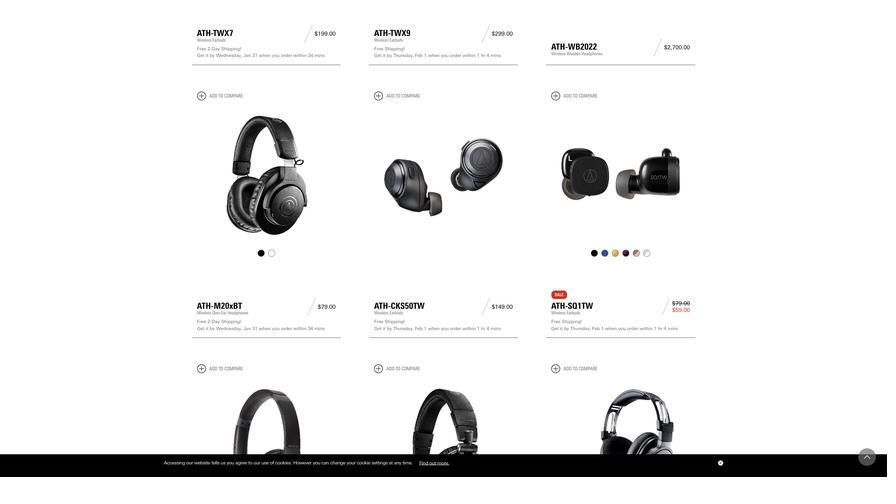 Task type: describe. For each thing, give the bounding box(es) containing it.
free down ath-twx7 wireless earbuds
[[197, 46, 206, 51]]

wb2022
[[568, 42, 598, 52]]

wireless for ath-twx9
[[374, 37, 389, 43]]

add to compare for ath-m50xbt2 wireless over-ear headphones image
[[387, 366, 421, 372]]

by down over-
[[210, 326, 215, 331]]

2 2 from the top
[[208, 319, 210, 324]]

wireless for ath-wb2022
[[552, 51, 566, 56]]

1 day from the top
[[212, 46, 220, 51]]

tells
[[212, 460, 220, 466]]

it down 'ath-cks50tw wireless earbuds'
[[383, 326, 386, 331]]

sale
[[555, 293, 564, 297]]

ath cks50tw image
[[374, 106, 513, 245]]

time.
[[403, 460, 413, 466]]

headphones inside the ath-m20xbt wireless over-ear headphones
[[228, 310, 249, 316]]

by down 'ath-cks50tw wireless earbuds'
[[387, 326, 392, 331]]

$299.00
[[492, 31, 513, 37]]

cks50tw
[[391, 301, 425, 311]]

wireless for ath-cks50tw
[[374, 310, 389, 316]]

ath- for cks50tw
[[374, 301, 391, 311]]

compare for ath-m50xbt2 wireless over-ear headphones image
[[402, 366, 421, 372]]

by down sale ath-sq1tw wireless earbuds
[[564, 326, 570, 331]]

wooden
[[567, 51, 581, 56]]

find out more. link
[[414, 458, 455, 468]]

ath-m50xbt2 wireless over-ear headphones image
[[374, 379, 513, 477]]

2 jan from the top
[[244, 326, 251, 331]]

ath-m20xbt wireless over-ear headphones
[[197, 301, 249, 316]]

1 wednesday, from the top
[[216, 53, 242, 58]]

1 our from the left
[[186, 460, 193, 466]]

wireless for ath-twx7
[[197, 37, 212, 43]]

free shipping! get it by thursday, feb 1 when you order within 1 hr 4 mins for ath-sq1tw
[[552, 319, 679, 331]]

more.
[[438, 460, 450, 466]]

free for ath-sq1tw
[[552, 319, 561, 324]]

get down sale ath-sq1tw wireless earbuds
[[552, 326, 559, 331]]

compare for ath cks50tw image
[[402, 93, 421, 99]]

$79.00 for $79.00 $59.00
[[673, 300, 691, 307]]

$199.00
[[315, 31, 336, 37]]

it down ath-twx7 wireless earbuds
[[206, 53, 209, 58]]

compare for ath-s220bt wireless headphones image on the left bottom
[[225, 366, 243, 372]]

m20xbt
[[214, 301, 242, 311]]

1 - from the top
[[210, 46, 212, 51]]

2 - from the top
[[210, 319, 212, 324]]

ath sq1tw image
[[552, 106, 691, 245]]

use
[[262, 460, 269, 466]]

website
[[194, 460, 210, 466]]

it down the ath-m20xbt wireless over-ear headphones
[[206, 326, 209, 331]]

add to compare button for ath-m50xbt2 wireless over-ear headphones image
[[374, 365, 421, 373]]

over-
[[213, 310, 221, 316]]

ath- inside sale ath-sq1tw wireless earbuds
[[552, 301, 568, 311]]

sale ath-sq1tw wireless earbuds
[[552, 293, 594, 316]]

twx7
[[213, 28, 233, 38]]

ath-s220bt wireless headphones image
[[197, 379, 336, 477]]

shipping! down ath-twx9 wireless earbuds
[[385, 46, 405, 51]]

shipping! down 'ear'
[[221, 319, 242, 324]]

wireless for ath-m20xbt
[[197, 310, 212, 316]]

headphones inside ath-wb2022 wireless wooden headphones
[[582, 51, 603, 56]]

agree
[[236, 460, 247, 466]]

cross image
[[719, 462, 722, 465]]

free for wireless earbuds
[[374, 319, 384, 324]]

add for ath-s220bt wireless headphones image on the left bottom
[[209, 366, 218, 372]]

earbuds inside sale ath-sq1tw wireless earbuds
[[567, 310, 581, 316]]

accessing
[[164, 460, 185, 466]]

earbuds for twx7
[[213, 37, 226, 43]]

get down 'ath-cks50tw wireless earbuds'
[[374, 326, 382, 331]]

$2,700.00
[[665, 44, 691, 51]]

1 2 from the top
[[208, 46, 210, 51]]

divider line image for ath-twx9
[[480, 25, 492, 43]]

2 free 2 -day shipping! get it by wednesday, jan 31 when you order within 34 mins from the top
[[197, 319, 325, 331]]

shipping! down the twx7
[[221, 46, 242, 51]]

ath- for twx9
[[374, 28, 391, 38]]

wireless inside sale ath-sq1tw wireless earbuds
[[552, 310, 566, 316]]

it down ath-twx9 wireless earbuds
[[383, 53, 386, 58]]

$79.00 for $79.00
[[318, 304, 336, 310]]

option group for wireless over-ear headphones
[[196, 248, 337, 258]]

1 free 2 -day shipping! get it by wednesday, jan 31 when you order within 34 mins from the top
[[197, 46, 325, 58]]

sq1tw
[[568, 301, 594, 311]]

us
[[221, 460, 226, 466]]

earbuds for twx9
[[390, 37, 403, 43]]

divider line image for ath-twx7
[[303, 25, 315, 43]]

1 34 from the top
[[308, 53, 313, 58]]



Task type: vqa. For each thing, say whether or not it's contained in the screenshot.
Dual
no



Task type: locate. For each thing, give the bounding box(es) containing it.
add to compare for ath-s220bt wireless headphones image on the left bottom
[[209, 366, 243, 372]]

1 vertical spatial free 2 -day shipping! get it by wednesday, jan 31 when you order within 34 mins
[[197, 319, 325, 331]]

of
[[270, 460, 274, 466]]

ath- inside the ath-m20xbt wireless over-ear headphones
[[197, 301, 214, 311]]

earbuds inside ath-twx9 wireless earbuds
[[390, 37, 403, 43]]

thursday,
[[394, 53, 414, 58], [394, 326, 414, 331], [571, 326, 591, 331]]

cookie
[[357, 460, 371, 466]]

1 horizontal spatial $79.00
[[673, 300, 691, 307]]

2 our from the left
[[254, 460, 260, 466]]

our left use
[[254, 460, 260, 466]]

0 vertical spatial 31
[[252, 53, 258, 58]]

wireless inside the ath-m20xbt wireless over-ear headphones
[[197, 310, 212, 316]]

get down ath-twx9 wireless earbuds
[[374, 53, 382, 58]]

wireless left the twx7
[[197, 37, 212, 43]]

free down sale ath-sq1tw wireless earbuds
[[552, 319, 561, 324]]

1 vertical spatial 31
[[252, 326, 258, 331]]

1 vertical spatial 34
[[308, 326, 313, 331]]

ath m20xbt image
[[197, 106, 336, 245]]

2 31 from the top
[[252, 326, 258, 331]]

wireless down sale
[[552, 310, 566, 316]]

by
[[210, 53, 215, 58], [387, 53, 392, 58], [210, 326, 215, 331], [387, 326, 392, 331], [564, 326, 570, 331]]

ath-cks50tw wireless earbuds
[[374, 301, 425, 316]]

2 day from the top
[[212, 319, 220, 324]]

add for ath g1wl image
[[564, 366, 572, 372]]

4 for wireless earbuds
[[487, 326, 490, 331]]

your
[[347, 460, 356, 466]]

add for ath-m50xbt2 wireless over-ear headphones image
[[387, 366, 395, 372]]

2
[[208, 46, 210, 51], [208, 319, 210, 324]]

compare
[[225, 93, 243, 99], [402, 93, 421, 99], [579, 93, 598, 99], [225, 366, 243, 372], [402, 366, 421, 372], [579, 366, 598, 372]]

free down 'ath-cks50tw wireless earbuds'
[[374, 319, 384, 324]]

out
[[430, 460, 436, 466]]

ath-twx9 wireless earbuds
[[374, 28, 411, 43]]

change
[[330, 460, 346, 466]]

ath-
[[197, 28, 213, 38], [374, 28, 391, 38], [552, 42, 568, 52], [197, 301, 214, 311], [374, 301, 391, 311], [552, 301, 568, 311]]

at
[[389, 460, 393, 466]]

2 34 from the top
[[308, 326, 313, 331]]

day down over-
[[212, 319, 220, 324]]

1 31 from the top
[[252, 53, 258, 58]]

$79.00
[[673, 300, 691, 307], [318, 304, 336, 310]]

wireless inside ath-twx7 wireless earbuds
[[197, 37, 212, 43]]

wednesday,
[[216, 53, 242, 58], [216, 326, 242, 331]]

0 vertical spatial free 2 -day shipping! get it by wednesday, jan 31 when you order within 34 mins
[[197, 46, 325, 58]]

jan
[[244, 53, 251, 58], [244, 326, 251, 331]]

1 vertical spatial jan
[[244, 326, 251, 331]]

wireless inside ath-twx9 wireless earbuds
[[374, 37, 389, 43]]

wireless left cks50tw
[[374, 310, 389, 316]]

wireless inside 'ath-cks50tw wireless earbuds'
[[374, 310, 389, 316]]

ath- inside ath-twx9 wireless earbuds
[[374, 28, 391, 38]]

headphones right the wooden
[[582, 51, 603, 56]]

1 vertical spatial day
[[212, 319, 220, 324]]

settings
[[372, 460, 388, 466]]

divider line image for ath-cks50tw
[[480, 298, 492, 316]]

0 vertical spatial wednesday,
[[216, 53, 242, 58]]

feb
[[415, 53, 423, 58], [415, 326, 423, 331], [593, 326, 600, 331]]

1 vertical spatial 2
[[208, 319, 210, 324]]

free
[[197, 46, 206, 51], [374, 46, 384, 51], [197, 319, 206, 324], [374, 319, 384, 324], [552, 319, 561, 324]]

ath- inside 'ath-cks50tw wireless earbuds'
[[374, 301, 391, 311]]

ath- for m20xbt
[[197, 301, 214, 311]]

ear
[[221, 310, 227, 316]]

$79.00 $59.00
[[673, 300, 691, 314]]

order
[[281, 53, 292, 58], [450, 53, 462, 58], [281, 326, 292, 331], [450, 326, 462, 331], [628, 326, 639, 331]]

add to compare button for ath cks50tw image
[[374, 92, 421, 100]]

$149.00
[[492, 304, 513, 310]]

get down ath-twx7 wireless earbuds
[[197, 53, 205, 58]]

add for ath cks50tw image
[[387, 93, 395, 99]]

divider line image for ath-wb2022
[[652, 39, 665, 56]]

2 down ath-twx7 wireless earbuds
[[208, 46, 210, 51]]

free 2 -day shipping! get it by wednesday, jan 31 when you order within 34 mins
[[197, 46, 325, 58], [197, 319, 325, 331]]

- down ath-twx7 wireless earbuds
[[210, 46, 212, 51]]

thursday, for ath-sq1tw
[[571, 326, 591, 331]]

0 horizontal spatial option group
[[196, 248, 337, 258]]

2 option group from the left
[[551, 248, 691, 258]]

ath- inside ath-wb2022 wireless wooden headphones
[[552, 42, 568, 52]]

0 horizontal spatial our
[[186, 460, 193, 466]]

31
[[252, 53, 258, 58], [252, 326, 258, 331]]

0 horizontal spatial $79.00
[[318, 304, 336, 310]]

feb for ath-sq1tw
[[593, 326, 600, 331]]

hr for wireless earbuds
[[481, 326, 486, 331]]

add to compare button
[[197, 92, 243, 100], [374, 92, 421, 100], [552, 92, 598, 100], [197, 365, 243, 373], [374, 365, 421, 373], [552, 365, 598, 373]]

shipping! down sale ath-sq1tw wireless earbuds
[[562, 319, 582, 324]]

1 vertical spatial headphones
[[228, 310, 249, 316]]

1
[[424, 53, 427, 58], [477, 53, 480, 58], [424, 326, 427, 331], [477, 326, 480, 331], [602, 326, 604, 331], [655, 326, 657, 331]]

free down ath-twx9 wireless earbuds
[[374, 46, 384, 51]]

option group for ath-sq1tw
[[551, 248, 691, 258]]

thursday, down "twx9"
[[394, 53, 414, 58]]

add to compare for ath cks50tw image
[[387, 93, 421, 99]]

mins
[[315, 53, 325, 58], [491, 53, 501, 58], [315, 326, 325, 331], [491, 326, 501, 331], [668, 326, 679, 331]]

ath g1wl image
[[552, 379, 691, 477]]

shipping! down 'ath-cks50tw wireless earbuds'
[[385, 319, 405, 324]]

accessing our website tells us you agree to our use of cookies. however you can change your cookie settings at any time.
[[164, 460, 414, 466]]

hr for ath-sq1tw
[[659, 326, 663, 331]]

our
[[186, 460, 193, 466], [254, 460, 260, 466]]

wednesday, down 'ear'
[[216, 326, 242, 331]]

wireless inside ath-wb2022 wireless wooden headphones
[[552, 51, 566, 56]]

$59.00
[[673, 307, 691, 314]]

shipping!
[[221, 46, 242, 51], [385, 46, 405, 51], [221, 319, 242, 324], [385, 319, 405, 324], [562, 319, 582, 324]]

2 wednesday, from the top
[[216, 326, 242, 331]]

thursday, for wireless earbuds
[[394, 326, 414, 331]]

ath-wb2022 wireless wooden headphones
[[552, 42, 603, 56]]

add to compare
[[209, 93, 243, 99], [387, 93, 421, 99], [564, 93, 598, 99], [209, 366, 243, 372], [387, 366, 421, 372], [564, 366, 598, 372]]

wireless left "twx9"
[[374, 37, 389, 43]]

to
[[219, 93, 223, 99], [396, 93, 401, 99], [573, 93, 578, 99], [219, 366, 223, 372], [396, 366, 401, 372], [573, 366, 578, 372], [248, 460, 252, 466]]

earbuds inside ath-twx7 wireless earbuds
[[213, 37, 226, 43]]

earbuds inside 'ath-cks50tw wireless earbuds'
[[390, 310, 403, 316]]

headphones
[[582, 51, 603, 56], [228, 310, 249, 316]]

you
[[272, 53, 280, 58], [441, 53, 449, 58], [272, 326, 280, 331], [441, 326, 449, 331], [619, 326, 626, 331], [227, 460, 234, 466], [313, 460, 321, 466]]

wednesday, down the twx7
[[216, 53, 242, 58]]

feb for wireless earbuds
[[415, 326, 423, 331]]

find out more.
[[420, 460, 450, 466]]

free shipping! get it by thursday, feb 1 when you order within 1 hr 4 mins for wireless earbuds
[[374, 319, 501, 331]]

-
[[210, 46, 212, 51], [210, 319, 212, 324]]

get
[[197, 53, 205, 58], [374, 53, 382, 58], [197, 326, 205, 331], [374, 326, 382, 331], [552, 326, 559, 331]]

thursday, down 'ath-cks50tw wireless earbuds'
[[394, 326, 414, 331]]

it
[[206, 53, 209, 58], [383, 53, 386, 58], [206, 326, 209, 331], [383, 326, 386, 331], [560, 326, 563, 331]]

ath- for wb2022
[[552, 42, 568, 52]]

however
[[293, 460, 312, 466]]

any
[[394, 460, 402, 466]]

1 jan from the top
[[244, 53, 251, 58]]

earbuds for cks50tw
[[390, 310, 403, 316]]

by down ath-twx7 wireless earbuds
[[210, 53, 215, 58]]

wireless left the wooden
[[552, 51, 566, 56]]

1 horizontal spatial option group
[[551, 248, 691, 258]]

our left the website
[[186, 460, 193, 466]]

add to compare button for ath-s220bt wireless headphones image on the left bottom
[[197, 365, 243, 373]]

free shipping! get it by thursday, feb 1 when you order within 1 hr 4 mins
[[374, 46, 501, 58], [374, 319, 501, 331], [552, 319, 679, 331]]

2 down the ath-m20xbt wireless over-ear headphones
[[208, 319, 210, 324]]

option group
[[196, 248, 337, 258], [551, 248, 691, 258]]

1 horizontal spatial headphones
[[582, 51, 603, 56]]

can
[[322, 460, 329, 466]]

thursday, down sq1tw
[[571, 326, 591, 331]]

0 vertical spatial 2
[[208, 46, 210, 51]]

when
[[259, 53, 271, 58], [428, 53, 440, 58], [259, 326, 271, 331], [428, 326, 440, 331], [606, 326, 617, 331]]

0 vertical spatial -
[[210, 46, 212, 51]]

4 for ath-sq1tw
[[664, 326, 667, 331]]

1 option group from the left
[[196, 248, 337, 258]]

cookies.
[[275, 460, 292, 466]]

get down the ath-m20xbt wireless over-ear headphones
[[197, 326, 205, 331]]

twx9
[[391, 28, 411, 38]]

1 horizontal spatial our
[[254, 460, 260, 466]]

0 vertical spatial jan
[[244, 53, 251, 58]]

ath-twx7 wireless earbuds
[[197, 28, 233, 43]]

within
[[294, 53, 307, 58], [463, 53, 476, 58], [294, 326, 307, 331], [463, 326, 476, 331], [640, 326, 653, 331]]

0 vertical spatial headphones
[[582, 51, 603, 56]]

4
[[487, 53, 490, 58], [487, 326, 490, 331], [664, 326, 667, 331]]

add
[[209, 93, 218, 99], [387, 93, 395, 99], [564, 93, 572, 99], [209, 366, 218, 372], [387, 366, 395, 372], [564, 366, 572, 372]]

add to compare for ath g1wl image
[[564, 366, 598, 372]]

divider line image
[[303, 25, 315, 43], [480, 25, 492, 43], [652, 39, 665, 56], [306, 298, 318, 316], [480, 298, 492, 316], [660, 298, 673, 316]]

headphones right 'ear'
[[228, 310, 249, 316]]

day down ath-twx7 wireless earbuds
[[212, 46, 220, 51]]

ath- for twx7
[[197, 28, 213, 38]]

it down sale ath-sq1tw wireless earbuds
[[560, 326, 563, 331]]

34
[[308, 53, 313, 58], [308, 326, 313, 331]]

hr
[[481, 53, 486, 58], [481, 326, 486, 331], [659, 326, 663, 331]]

compare for ath g1wl image
[[579, 366, 598, 372]]

arrow up image
[[865, 454, 871, 461]]

by down ath-twx9 wireless earbuds
[[387, 53, 392, 58]]

wireless left over-
[[197, 310, 212, 316]]

0 vertical spatial 34
[[308, 53, 313, 58]]

ath- inside ath-twx7 wireless earbuds
[[197, 28, 213, 38]]

1 vertical spatial wednesday,
[[216, 326, 242, 331]]

day
[[212, 46, 220, 51], [212, 319, 220, 324]]

1 vertical spatial -
[[210, 319, 212, 324]]

find
[[420, 460, 428, 466]]

add to compare button for ath g1wl image
[[552, 365, 598, 373]]

0 horizontal spatial headphones
[[228, 310, 249, 316]]

0 vertical spatial day
[[212, 46, 220, 51]]

divider line image for ath-m20xbt
[[306, 298, 318, 316]]

earbuds
[[213, 37, 226, 43], [390, 37, 403, 43], [390, 310, 403, 316], [567, 310, 581, 316]]

free for wireless over-ear headphones
[[197, 319, 206, 324]]

free down the ath-m20xbt wireless over-ear headphones
[[197, 319, 206, 324]]

wireless
[[197, 37, 212, 43], [374, 37, 389, 43], [552, 51, 566, 56], [197, 310, 212, 316], [374, 310, 389, 316], [552, 310, 566, 316]]

- down the ath-m20xbt wireless over-ear headphones
[[210, 319, 212, 324]]



